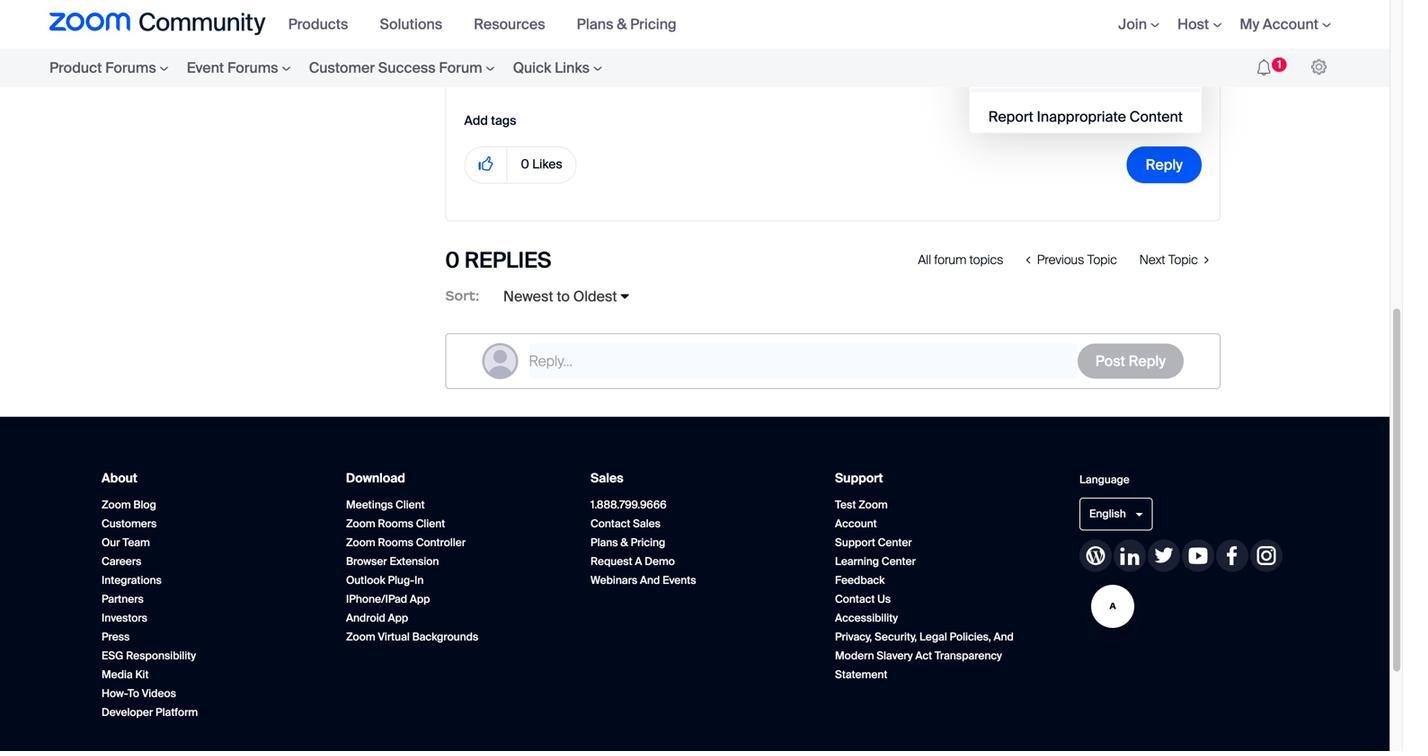 Task type: describe. For each thing, give the bounding box(es) containing it.
request a demo link
[[591, 554, 675, 568]]

feedback link
[[835, 573, 885, 587]]

media kit link
[[102, 668, 149, 682]]

zoom inside test zoom account support center learning center feedback contact us accessibility privacy, security, legal policies, and modern slavery act transparency statement
[[859, 498, 888, 512]]

resources
[[474, 15, 545, 34]]

zoom down meetings
[[346, 517, 375, 531]]

modern
[[835, 649, 874, 663]]

supervisor
[[576, 67, 650, 86]]

quick links link
[[504, 49, 611, 87]]

meetings
[[346, 498, 393, 512]]

traced
[[464, 2, 507, 21]]

to inside zoom blog customers our team careers integrations partners investors press esg responsibility media kit how-to videos developer platform
[[127, 687, 139, 700]]

replies
[[464, 247, 551, 274]]

list containing topics:
[[464, 64, 1202, 89]]

likes
[[532, 156, 562, 173]]

outlook
[[346, 573, 385, 587]]

caller,
[[535, 2, 574, 21]]

event forums
[[187, 58, 278, 77]]

sort:
[[445, 287, 479, 304]]

policies,
[[950, 630, 991, 644]]

kit
[[135, 668, 149, 682]]

classed
[[1108, 2, 1160, 21]]

forums for event forums
[[227, 58, 278, 77]]

android app link
[[346, 611, 408, 625]]

agent
[[698, 0, 736, 4]]

dropdown menu items list
[[969, 0, 1202, 133]]

learning
[[835, 554, 879, 568]]

plug-
[[388, 573, 414, 587]]

& inside topics: agent & supervisor experience
[[563, 67, 573, 86]]

to inside i checked the status reports for the agent and it does not show him ringing. however i checked the logs and traced the caller, it shows she connected to him. however it did not and both consumer calls were classed as an abandoned call. has anyone come across that?
[[736, 2, 750, 21]]

report inappropriate content
[[988, 107, 1183, 126]]

and inside 1.888.799.9666 contact sales plans & pricing request a demo webinars and events
[[640, 573, 660, 587]]

careers
[[102, 554, 141, 568]]

esg
[[102, 649, 123, 663]]

in
[[414, 573, 424, 587]]

instagram image
[[1250, 540, 1283, 572]]

menu bar containing join
[[1091, 0, 1340, 49]]

topics
[[969, 252, 1003, 268]]

menu bar containing product forums
[[13, 49, 647, 87]]

reply inside button
[[1129, 352, 1166, 371]]

the up call.
[[532, 0, 553, 4]]

backgrounds
[[412, 630, 478, 644]]

privacy,
[[835, 630, 872, 644]]

0 vertical spatial reply
[[1146, 155, 1183, 174]]

topic for next topic
[[1168, 252, 1198, 268]]

status
[[557, 0, 597, 4]]

as
[[1163, 2, 1179, 21]]

the left 'logs'
[[1089, 0, 1110, 4]]

team
[[123, 536, 150, 549]]

0 vertical spatial plans & pricing link
[[577, 15, 690, 34]]

about link
[[102, 470, 137, 487]]

him.
[[753, 2, 781, 21]]

account inside test zoom account support center learning center feedback contact us accessibility privacy, security, legal policies, and modern slavery act transparency statement
[[835, 517, 877, 531]]

and inside test zoom account support center learning center feedback contact us accessibility privacy, security, legal policies, and modern slavery act transparency statement
[[994, 630, 1014, 644]]

host
[[1178, 15, 1209, 34]]

developer platform link
[[102, 705, 198, 719]]

and right him
[[907, 2, 932, 21]]

english
[[1089, 507, 1126, 521]]

twitter image
[[1148, 540, 1180, 572]]

contact us link
[[835, 592, 891, 606]]

press link
[[102, 630, 130, 644]]

add
[[464, 112, 488, 129]]

all
[[918, 252, 931, 268]]

1 vertical spatial center
[[882, 554, 916, 568]]

support inside test zoom account support center learning center feedback contact us accessibility privacy, security, legal policies, and modern slavery act transparency statement
[[835, 536, 875, 549]]

iphone/ipad app link
[[346, 592, 430, 606]]

1 vertical spatial terryturtle85 image
[[482, 343, 518, 379]]

add tags
[[464, 112, 516, 129]]

2 checked from the left
[[1029, 0, 1086, 4]]

experience
[[654, 67, 731, 86]]

report inappropriate content link
[[970, 102, 1201, 132]]

privacy, security, legal policies, and modern slavery act transparency statement link
[[835, 630, 1014, 682]]

demo
[[645, 554, 675, 568]]

0 vertical spatial app
[[410, 592, 430, 606]]

careers link
[[102, 554, 141, 568]]

how-to videos link
[[102, 687, 176, 700]]

& inside menu bar
[[617, 15, 627, 34]]

previous
[[1037, 252, 1084, 268]]

iphone/ipad
[[346, 592, 407, 606]]

customers
[[102, 517, 157, 531]]

has
[[464, 36, 491, 55]]

1 horizontal spatial not
[[882, 2, 903, 21]]

learning center link
[[835, 554, 916, 568]]

contact sales link
[[591, 517, 661, 531]]

products
[[288, 15, 348, 34]]

post reply button
[[1078, 344, 1184, 379]]

list item inside dropdown menu items list
[[970, 19, 1201, 49]]

forums for product forums
[[105, 58, 156, 77]]

investors
[[102, 611, 147, 625]]

us
[[877, 592, 891, 606]]

reply link
[[1127, 146, 1202, 183]]

customers link
[[102, 517, 157, 531]]

does
[[780, 0, 813, 4]]

1 support from the top
[[835, 470, 883, 487]]

ringing.
[[907, 0, 956, 4]]

1 rooms from the top
[[378, 517, 413, 531]]

videos
[[142, 687, 176, 700]]

anyone
[[494, 36, 542, 55]]

meetings client link
[[346, 498, 425, 512]]

account inside menu bar
[[1263, 15, 1319, 34]]

sales link
[[591, 470, 624, 487]]

2 i from the left
[[1021, 0, 1025, 4]]



Task type: locate. For each thing, give the bounding box(es) containing it.
terryturtle85 image
[[1311, 59, 1327, 75], [482, 343, 518, 379]]

that?
[[635, 36, 668, 55]]

join link
[[1118, 15, 1160, 34]]

support center link
[[835, 536, 912, 549]]

0 horizontal spatial it
[[577, 2, 585, 21]]

1 horizontal spatial contact
[[835, 592, 875, 606]]

sales up 1.888.799.9666
[[591, 470, 624, 487]]

client up "controller"
[[416, 517, 445, 531]]

1 forums from the left
[[105, 58, 156, 77]]

0 vertical spatial rooms
[[378, 517, 413, 531]]

0 for 0 likes
[[521, 156, 529, 173]]

2 forums from the left
[[227, 58, 278, 77]]

center up learning center link
[[878, 536, 912, 549]]

terryturtle85 image right '1'
[[1311, 59, 1327, 75]]

post
[[1095, 352, 1125, 371]]

the right for
[[673, 0, 695, 4]]

slavery
[[877, 649, 913, 663]]

both
[[935, 2, 965, 21]]

sales down 1.888.799.9666
[[633, 517, 661, 531]]

0 likes
[[521, 156, 562, 173]]

media
[[102, 668, 133, 682]]

1 i from the left
[[464, 0, 468, 4]]

0 horizontal spatial topic
[[1087, 252, 1117, 268]]

app up virtual
[[388, 611, 408, 625]]

menu bar
[[279, 0, 699, 49], [1091, 0, 1340, 49], [13, 49, 647, 87]]

it right "caller,"
[[577, 2, 585, 21]]

plans inside 1.888.799.9666 contact sales plans & pricing request a demo webinars and events
[[591, 536, 618, 549]]

transparency
[[935, 649, 1002, 663]]

0 vertical spatial sales
[[591, 470, 624, 487]]

1 horizontal spatial terryturtle85 image
[[1311, 59, 1327, 75]]

center down "support center" link
[[882, 554, 916, 568]]

our team link
[[102, 536, 150, 549]]

the left "caller,"
[[510, 2, 532, 21]]

2 rooms from the top
[[378, 536, 413, 549]]

an
[[1182, 2, 1199, 21]]

rooms up the "zoom rooms controller" link
[[378, 517, 413, 531]]

1 horizontal spatial however
[[960, 0, 1018, 4]]

and right the "policies," on the right bottom of the page
[[994, 630, 1014, 644]]

0 left likes
[[521, 156, 529, 173]]

0 vertical spatial client
[[396, 498, 425, 512]]

zoom down android
[[346, 630, 375, 644]]

1 vertical spatial 0
[[445, 247, 460, 274]]

to up developer
[[127, 687, 139, 700]]

plans up across
[[577, 15, 613, 34]]

zoom up 'customers' link
[[102, 498, 131, 512]]

account link
[[835, 517, 877, 531]]

links
[[555, 58, 590, 77]]

logs
[[1114, 0, 1142, 4]]

host link
[[1178, 15, 1222, 34]]

& down reports
[[617, 15, 627, 34]]

1 vertical spatial plans
[[591, 536, 618, 549]]

topic inside next topic link
[[1168, 252, 1198, 268]]

0 vertical spatial pricing
[[630, 15, 676, 34]]

topic for previous topic
[[1087, 252, 1117, 268]]

integrations
[[102, 573, 162, 587]]

& inside 1.888.799.9666 contact sales plans & pricing request a demo webinars and events
[[621, 536, 628, 549]]

0 horizontal spatial to
[[127, 687, 139, 700]]

to left him.
[[736, 2, 750, 21]]

1 pricing from the top
[[630, 15, 676, 34]]

0 up sort:
[[445, 247, 460, 274]]

0 vertical spatial account
[[1263, 15, 1319, 34]]

1 vertical spatial sales
[[633, 517, 661, 531]]

2 topic from the left
[[1168, 252, 1198, 268]]

account right my
[[1263, 15, 1319, 34]]

0 horizontal spatial checked
[[472, 0, 529, 4]]

partners
[[102, 592, 144, 606]]

however
[[960, 0, 1018, 4], [785, 2, 843, 21]]

0 vertical spatial plans
[[577, 15, 613, 34]]

1 vertical spatial &
[[563, 67, 573, 86]]

topics: agent & supervisor experience
[[464, 66, 731, 86]]

& right agent
[[563, 67, 573, 86]]

forums right event
[[227, 58, 278, 77]]

forums down community.title image
[[105, 58, 156, 77]]

customer success forum
[[309, 58, 482, 77]]

him
[[879, 0, 904, 4]]

0 horizontal spatial not
[[816, 0, 838, 4]]

contact inside 1.888.799.9666 contact sales plans & pricing request a demo webinars and events
[[591, 517, 630, 531]]

1 horizontal spatial checked
[[1029, 0, 1086, 4]]

2 vertical spatial to
[[127, 687, 139, 700]]

agent & supervisor experience link
[[519, 64, 731, 89]]

1 horizontal spatial topic
[[1168, 252, 1198, 268]]

list
[[464, 64, 1202, 89]]

1 horizontal spatial sales
[[633, 517, 661, 531]]

newest to oldest button
[[492, 278, 641, 315]]

browser extension link
[[346, 554, 439, 568]]

1 vertical spatial plans & pricing link
[[591, 536, 665, 549]]

forum
[[439, 58, 482, 77]]

test zoom link
[[835, 498, 888, 512]]

1 horizontal spatial account
[[1263, 15, 1319, 34]]

zoom inside zoom blog customers our team careers integrations partners investors press esg responsibility media kit how-to videos developer platform
[[102, 498, 131, 512]]

0 horizontal spatial account
[[835, 517, 877, 531]]

topic right next
[[1168, 252, 1198, 268]]

topic inside the previous topic link
[[1087, 252, 1117, 268]]

all forum topics link
[[906, 243, 1015, 277]]

plans up "request" at the bottom left of page
[[591, 536, 618, 549]]

products link
[[288, 15, 362, 34]]

did
[[858, 2, 878, 21]]

integrations link
[[102, 573, 162, 587]]

linkedin image
[[1114, 540, 1146, 572]]

across
[[587, 36, 631, 55]]

and down 'demo'
[[640, 573, 660, 587]]

feedback
[[835, 573, 885, 587]]

it left does
[[768, 0, 776, 4]]

legal
[[919, 630, 947, 644]]

she
[[634, 2, 658, 21]]

rooms
[[378, 517, 413, 531], [378, 536, 413, 549]]

1 vertical spatial to
[[557, 287, 570, 306]]

0 horizontal spatial contact
[[591, 517, 630, 531]]

0 vertical spatial contact
[[591, 517, 630, 531]]

to inside dropdown button
[[557, 287, 570, 306]]

solutions
[[380, 15, 442, 34]]

and up join link at the top
[[1145, 0, 1170, 4]]

1 vertical spatial client
[[416, 517, 445, 531]]

developer
[[102, 705, 153, 719]]

however right ringing.
[[960, 0, 1018, 4]]

pricing inside 1.888.799.9666 contact sales plans & pricing request a demo webinars and events
[[631, 536, 665, 549]]

reply down 'content'
[[1146, 155, 1183, 174]]

sales inside 1.888.799.9666 contact sales plans & pricing request a demo webinars and events
[[633, 517, 661, 531]]

support down account link
[[835, 536, 875, 549]]

agent
[[519, 67, 560, 86]]

to
[[736, 2, 750, 21], [557, 287, 570, 306], [127, 687, 139, 700]]

&
[[617, 15, 627, 34], [563, 67, 573, 86], [621, 536, 628, 549]]

it left did
[[846, 2, 854, 21]]

press
[[102, 630, 130, 644]]

i up abandoned
[[464, 0, 468, 4]]

2 vertical spatial &
[[621, 536, 628, 549]]

facebook image
[[1216, 540, 1248, 572]]

1 vertical spatial reply
[[1129, 352, 1166, 371]]

app
[[410, 592, 430, 606], [388, 611, 408, 625]]

0 horizontal spatial however
[[785, 2, 843, 21]]

android
[[346, 611, 385, 625]]

to left oldest on the left top
[[557, 287, 570, 306]]

plans inside menu bar
[[577, 15, 613, 34]]

download link
[[346, 470, 405, 487]]

all forum topics
[[918, 252, 1003, 268]]

2 pricing from the top
[[631, 536, 665, 549]]

not right does
[[816, 0, 838, 4]]

checked
[[472, 0, 529, 4], [1029, 0, 1086, 4]]

0 horizontal spatial terryturtle85 image
[[482, 343, 518, 379]]

checked up resources
[[472, 0, 529, 4]]

content
[[1130, 107, 1183, 126]]

& down contact sales link
[[621, 536, 628, 549]]

quick links
[[513, 58, 590, 77]]

connected
[[662, 2, 733, 21]]

0 horizontal spatial forums
[[105, 58, 156, 77]]

contact inside test zoom account support center learning center feedback contact us accessibility privacy, security, legal policies, and modern slavery act transparency statement
[[835, 592, 875, 606]]

plans
[[577, 15, 613, 34], [591, 536, 618, 549]]

contact down 1.888.799.9666
[[591, 517, 630, 531]]

1 horizontal spatial app
[[410, 592, 430, 606]]

1.888.799.9666
[[591, 498, 667, 512]]

0 vertical spatial terryturtle85 image
[[1311, 59, 1327, 75]]

english link
[[1089, 507, 1143, 521]]

plans & pricing
[[577, 15, 676, 34]]

menu bar containing products
[[279, 0, 699, 49]]

contact down feedback link
[[835, 592, 875, 606]]

language
[[1080, 473, 1130, 487]]

product
[[49, 58, 102, 77]]

show
[[841, 0, 876, 4]]

platform
[[156, 705, 198, 719]]

investors link
[[102, 611, 147, 625]]

previous topic
[[1037, 252, 1117, 268]]

1 horizontal spatial 0
[[521, 156, 529, 173]]

0 vertical spatial &
[[617, 15, 627, 34]]

0 vertical spatial support
[[835, 470, 883, 487]]

topic right previous
[[1087, 252, 1117, 268]]

0 horizontal spatial 0
[[445, 247, 460, 274]]

app down in
[[410, 592, 430, 606]]

and right agent
[[740, 0, 765, 4]]

partners link
[[102, 592, 144, 606]]

support up test zoom link
[[835, 470, 883, 487]]

outlook plug-in link
[[346, 573, 424, 587]]

1 checked from the left
[[472, 0, 529, 4]]

1 vertical spatial app
[[388, 611, 408, 625]]

pricing up "that?" on the left of page
[[630, 15, 676, 34]]

support link
[[835, 470, 883, 487]]

1 vertical spatial pricing
[[631, 536, 665, 549]]

1 horizontal spatial i
[[1021, 0, 1025, 4]]

1 vertical spatial account
[[835, 517, 877, 531]]

account down test zoom link
[[835, 517, 877, 531]]

0 vertical spatial 0
[[521, 156, 529, 173]]

1 horizontal spatial forums
[[227, 58, 278, 77]]

1 vertical spatial contact
[[835, 592, 875, 606]]

community.title image
[[49, 13, 266, 36]]

solutions link
[[380, 15, 456, 34]]

blog image
[[1080, 540, 1112, 572]]

statement
[[835, 668, 887, 682]]

download
[[346, 470, 405, 487]]

zoom up browser
[[346, 536, 375, 549]]

1 horizontal spatial it
[[768, 0, 776, 4]]

i checked the status reports for the agent and it does not show him ringing. however i checked the logs and traced the caller, it shows she connected to him. however it did not and both consumer calls were classed as an abandoned call. has anyone come across that?
[[464, 0, 1199, 55]]

plans & pricing link down reports
[[577, 15, 690, 34]]

zoom up account link
[[859, 498, 888, 512]]

0 horizontal spatial sales
[[591, 470, 624, 487]]

pricing
[[630, 15, 676, 34], [631, 536, 665, 549]]

oldest
[[573, 287, 617, 306]]

sales
[[591, 470, 624, 487], [633, 517, 661, 531]]

2 support from the top
[[835, 536, 875, 549]]

0 horizontal spatial i
[[464, 0, 468, 4]]

list item
[[970, 19, 1201, 49]]

plans & pricing link down contact sales link
[[591, 536, 665, 549]]

2 horizontal spatial to
[[736, 2, 750, 21]]

0 horizontal spatial app
[[388, 611, 408, 625]]

request
[[591, 554, 632, 568]]

1 vertical spatial support
[[835, 536, 875, 549]]

calls
[[1039, 2, 1070, 21]]

1 vertical spatial rooms
[[378, 536, 413, 549]]

i left calls at right
[[1021, 0, 1025, 4]]

next
[[1139, 252, 1165, 268]]

terryturtle85 image down newest
[[482, 343, 518, 379]]

however right him.
[[785, 2, 843, 21]]

pricing up a
[[631, 536, 665, 549]]

not right did
[[882, 2, 903, 21]]

product forums link
[[49, 49, 178, 87]]

youtube image
[[1182, 540, 1214, 572]]

resources link
[[474, 15, 559, 34]]

1 horizontal spatial to
[[557, 287, 570, 306]]

event
[[187, 58, 224, 77]]

0 vertical spatial to
[[736, 2, 750, 21]]

checked left 'logs'
[[1029, 0, 1086, 4]]

previous topic link
[[1014, 243, 1129, 277]]

0 vertical spatial center
[[878, 536, 912, 549]]

1 topic from the left
[[1087, 252, 1117, 268]]

2 horizontal spatial it
[[846, 2, 854, 21]]

quick
[[513, 58, 551, 77]]

call.
[[543, 19, 570, 38]]

0 for 0 replies
[[445, 247, 460, 274]]

reply right 'post'
[[1129, 352, 1166, 371]]

Reply... field
[[529, 343, 1078, 379]]

client up zoom rooms client link
[[396, 498, 425, 512]]

rooms down zoom rooms client link
[[378, 536, 413, 549]]



Task type: vqa. For each thing, say whether or not it's contained in the screenshot.
submit
no



